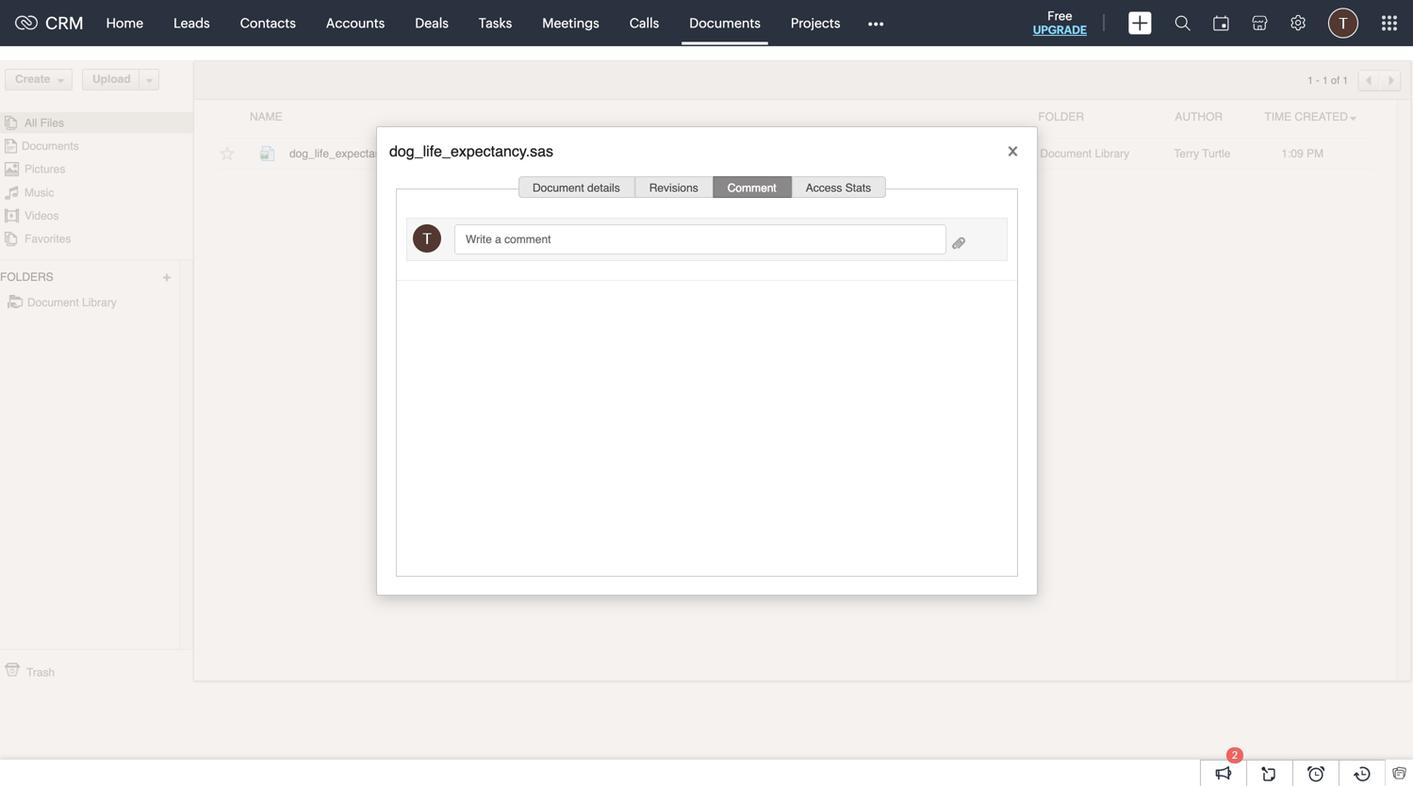 Task type: locate. For each thing, give the bounding box(es) containing it.
calendar image
[[1214, 16, 1230, 31]]

documents
[[690, 16, 761, 31]]

tasks link
[[464, 0, 527, 46]]

meetings
[[543, 16, 599, 31]]

leads
[[174, 16, 210, 31]]

profile image
[[1329, 8, 1359, 38]]

profile element
[[1317, 0, 1370, 46]]

Other Modules field
[[856, 8, 896, 38]]

2
[[1232, 750, 1238, 761]]

search image
[[1175, 15, 1191, 31]]

search element
[[1164, 0, 1202, 46]]

create menu image
[[1129, 12, 1152, 34]]



Task type: vqa. For each thing, say whether or not it's contained in the screenshot.
IMAGE
no



Task type: describe. For each thing, give the bounding box(es) containing it.
deals link
[[400, 0, 464, 46]]

leads link
[[159, 0, 225, 46]]

projects link
[[776, 0, 856, 46]]

tasks
[[479, 16, 512, 31]]

calls
[[630, 16, 659, 31]]

free
[[1048, 9, 1073, 23]]

home
[[106, 16, 143, 31]]

projects
[[791, 16, 841, 31]]

accounts link
[[311, 0, 400, 46]]

deals
[[415, 16, 449, 31]]

calls link
[[615, 0, 674, 46]]

upgrade
[[1033, 24, 1087, 36]]

accounts
[[326, 16, 385, 31]]

home link
[[91, 0, 159, 46]]

meetings link
[[527, 0, 615, 46]]

free upgrade
[[1033, 9, 1087, 36]]

documents link
[[674, 0, 776, 46]]

crm
[[45, 13, 84, 33]]

contacts
[[240, 16, 296, 31]]

contacts link
[[225, 0, 311, 46]]

crm link
[[15, 13, 84, 33]]

create menu element
[[1117, 0, 1164, 46]]



